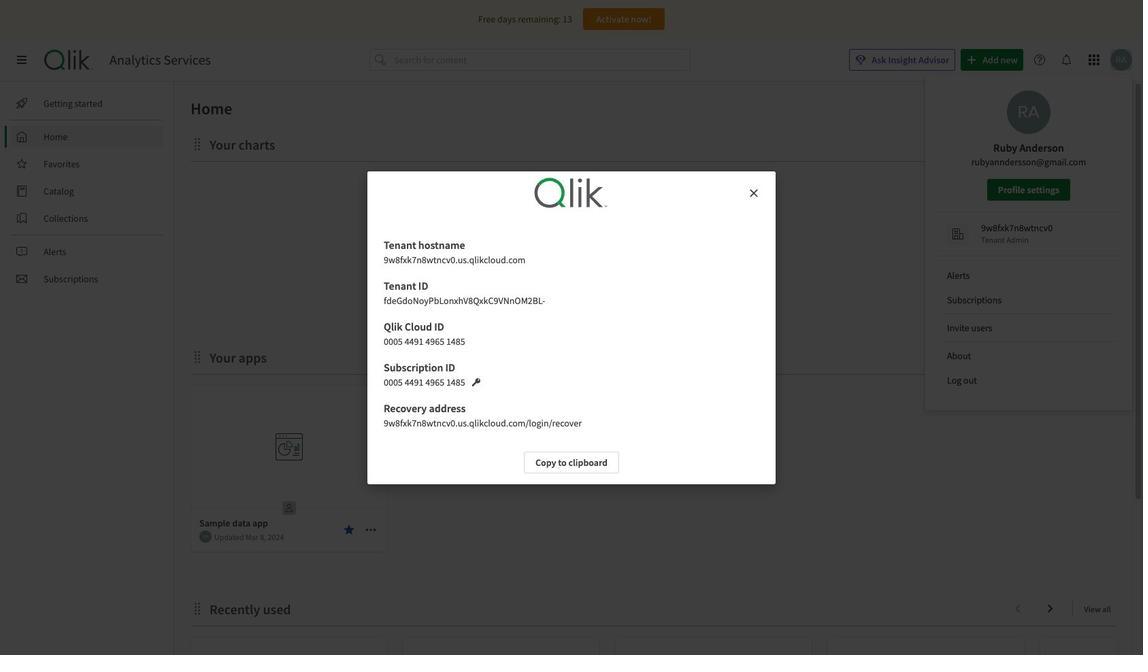 Task type: describe. For each thing, give the bounding box(es) containing it.
0 horizontal spatial ruby anderson image
[[200, 531, 212, 543]]

1 horizontal spatial ruby anderson image
[[1008, 91, 1051, 134]]

close sidebar menu image
[[16, 54, 27, 65]]

ruby anderson element
[[200, 531, 212, 543]]

navigation pane element
[[0, 87, 174, 296]]

analytics services element
[[110, 52, 211, 68]]



Task type: vqa. For each thing, say whether or not it's contained in the screenshot.
the topmost "Ruby Anderson" IMAGE
yes



Task type: locate. For each thing, give the bounding box(es) containing it.
1 vertical spatial move collection image
[[191, 350, 204, 364]]

ruby anderson image
[[1111, 49, 1133, 71]]

1 move collection image from the top
[[191, 137, 204, 151]]

1 vertical spatial ruby anderson image
[[200, 531, 212, 543]]

ruby anderson image
[[1008, 91, 1051, 134], [200, 531, 212, 543]]

0 vertical spatial ruby anderson image
[[1008, 91, 1051, 134]]

main content
[[169, 82, 1144, 656]]

remove from favorites image
[[344, 525, 355, 536]]

2 move collection image from the top
[[191, 350, 204, 364]]

move collection image
[[191, 137, 204, 151], [191, 350, 204, 364]]

move collection image
[[191, 602, 204, 616]]

0 vertical spatial move collection image
[[191, 137, 204, 151]]



